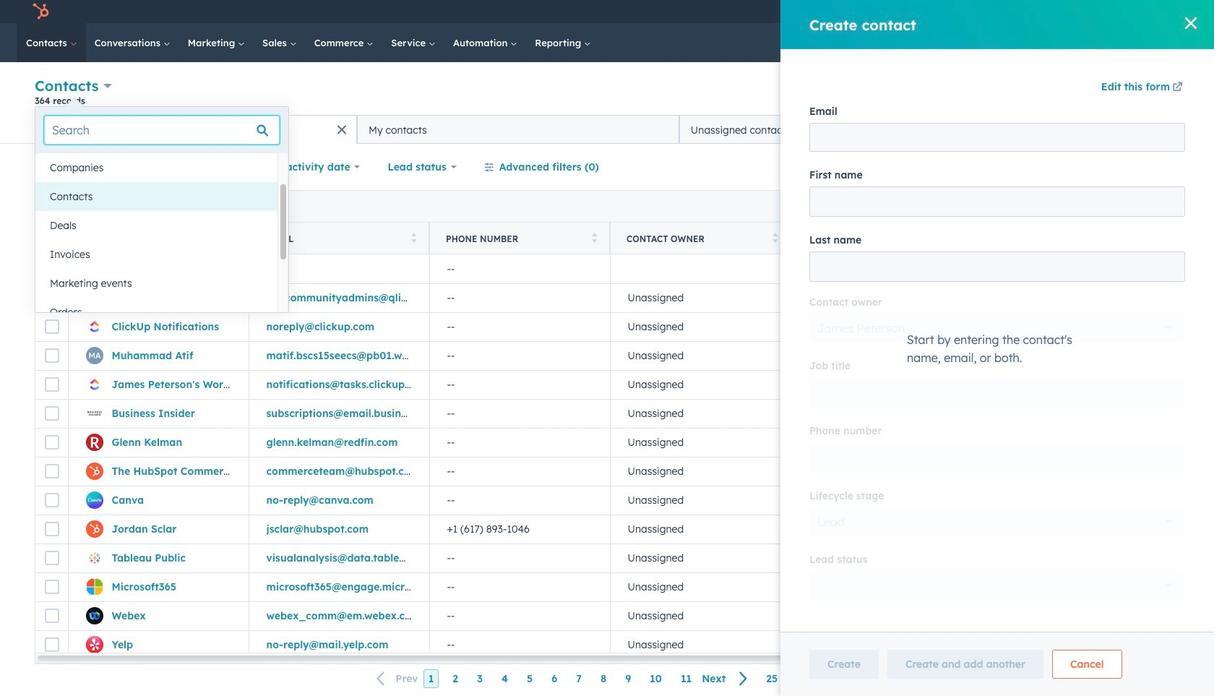 Task type: locate. For each thing, give the bounding box(es) containing it.
1 horizontal spatial press to sort. element
[[592, 233, 597, 245]]

press to sort. element
[[411, 233, 417, 245], [592, 233, 597, 245], [773, 233, 778, 245]]

column header
[[791, 223, 973, 255]]

Search name, phone, email addresses, or company search field
[[38, 193, 214, 219]]

Search HubSpot search field
[[1012, 30, 1164, 55]]

2 press to sort. element from the left
[[592, 233, 597, 245]]

list box
[[35, 153, 289, 327]]

1 horizontal spatial press to sort. image
[[773, 233, 778, 243]]

0 horizontal spatial press to sort. element
[[411, 233, 417, 245]]

0 horizontal spatial press to sort. image
[[592, 233, 597, 243]]

menu
[[832, 0, 1198, 23]]

3 press to sort. element from the left
[[773, 233, 778, 245]]

2 horizontal spatial press to sort. element
[[773, 233, 778, 245]]

press to sort. image
[[592, 233, 597, 243], [773, 233, 778, 243]]

banner
[[35, 74, 1180, 115]]

Search search field
[[44, 116, 280, 145]]

1 press to sort. image from the left
[[592, 233, 597, 243]]



Task type: vqa. For each thing, say whether or not it's contained in the screenshot.
Preferences
no



Task type: describe. For each thing, give the bounding box(es) containing it.
marketplaces image
[[938, 7, 951, 20]]

press to sort. image
[[411, 233, 417, 243]]

pagination navigation
[[368, 670, 757, 689]]

1 press to sort. element from the left
[[411, 233, 417, 245]]

james peterson image
[[1047, 5, 1060, 18]]

2 press to sort. image from the left
[[773, 233, 778, 243]]



